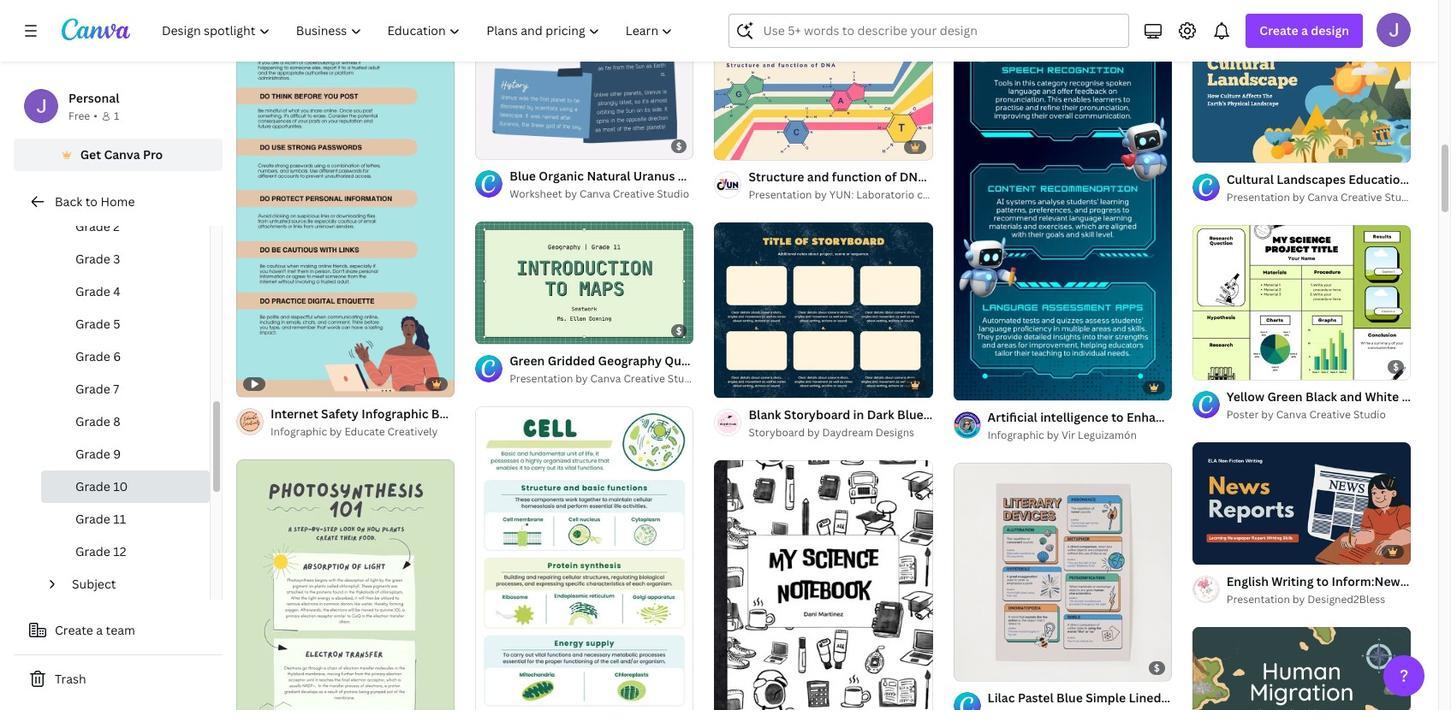 Task type: locate. For each thing, give the bounding box(es) containing it.
1 of 3 link
[[1193, 225, 1412, 380], [954, 463, 1172, 682]]

studio for poster by canva creative studio link at the bottom right
[[1354, 408, 1387, 422]]

0 horizontal spatial 1 of 3 link
[[954, 463, 1172, 682]]

1 vertical spatial presentation by canva creative studio link
[[1227, 189, 1418, 206]]

1 horizontal spatial worksheet by canva creative studio link
[[1227, 4, 1412, 21]]

1 horizontal spatial infographic
[[362, 406, 429, 422]]

quiz
[[665, 353, 691, 370]]

1 vertical spatial 2
[[746, 377, 751, 390]]

4
[[113, 284, 121, 300]]

canva inside the green gridded geography quiz presentation presentation by canva creative studio
[[591, 372, 621, 387]]

grade for grade 9
[[75, 446, 110, 463]]

0 horizontal spatial infographic
[[271, 425, 327, 439]]

None search field
[[729, 14, 1130, 48]]

blue inside internet safety infographic beige and blue simple style infographic by educate creatively
[[492, 406, 518, 422]]

1 vertical spatial worksheet
[[786, 168, 848, 185]]

1 of 2 link
[[715, 223, 933, 398]]

by for presentation by designed2bless link
[[1293, 593, 1306, 607]]

creativo
[[917, 188, 958, 202]]

studio inside blue organic natural uranus planet astronomy worksheet worksheet by canva creative studio
[[657, 187, 690, 202]]

presentation
[[749, 3, 812, 18], [749, 188, 812, 202], [1227, 190, 1291, 205], [694, 353, 769, 370], [510, 372, 573, 387], [1227, 593, 1291, 607]]

structure and function of dna presentation in colorful retro illustrative style image
[[715, 38, 933, 161]]

infographic
[[362, 406, 429, 422], [271, 425, 327, 439], [988, 428, 1045, 442]]

1 horizontal spatial worksheet
[[786, 168, 848, 185]]

grade down to
[[75, 218, 110, 235]]

of for poster by canva creative studio
[[1212, 360, 1222, 373]]

worksheet by canva creative studio link up design
[[1227, 4, 1412, 21]]

2 grade from the top
[[75, 251, 110, 267]]

2 down home
[[113, 218, 120, 235]]

12
[[1224, 143, 1234, 156], [113, 544, 126, 560]]

grade 10
[[75, 479, 128, 495]]

1 vertical spatial 3
[[1224, 360, 1230, 373]]

1 of 3 for lilac pastel blue simple lined literary devices portrait educational poster image
[[966, 661, 990, 674]]

1 horizontal spatial 1 of 3
[[1205, 360, 1230, 373]]

1 horizontal spatial 3
[[985, 661, 990, 674]]

creative
[[863, 3, 905, 18], [1331, 5, 1372, 20], [613, 187, 655, 202], [1341, 190, 1383, 205], [624, 372, 665, 387], [1310, 408, 1352, 422]]

subject
[[72, 576, 116, 593]]

3 for yellow green black and white simple lined science project poster landscape image
[[1224, 360, 1230, 373]]

0 horizontal spatial create
[[55, 623, 93, 639]]

worksheet up yun:
[[786, 168, 848, 185]]

artificial intelligence to enhance language skills infographic in blue 3d modern style image
[[954, 0, 1172, 400]]

0 vertical spatial 3
[[113, 251, 120, 267]]

3 inside "link"
[[113, 251, 120, 267]]

grade left 6
[[75, 349, 110, 365]]

worksheet inside worksheet by canva creative studio link
[[1227, 5, 1280, 20]]

0 horizontal spatial a
[[96, 623, 103, 639]]

canva inside blue organic natural uranus planet astronomy worksheet worksheet by canva creative studio
[[580, 187, 611, 202]]

0 horizontal spatial presentation by canva creative studio link
[[510, 371, 700, 388]]

0 vertical spatial a
[[1302, 22, 1309, 39]]

top level navigation element
[[151, 14, 688, 48]]

by for storyboard by daydream designs link
[[808, 425, 820, 440]]

internet
[[271, 406, 318, 422]]

infographic by vir leguizamón link
[[988, 427, 1172, 444]]

0 vertical spatial presentation by canva creative studio
[[749, 3, 940, 18]]

2 up storyboard
[[746, 377, 751, 390]]

2 vertical spatial 3
[[985, 661, 990, 674]]

grade left the 5
[[75, 316, 110, 332]]

a for team
[[96, 623, 103, 639]]

worksheet up create a design on the right of the page
[[1227, 5, 1280, 20]]

a left team
[[96, 623, 103, 639]]

grade
[[75, 218, 110, 235], [75, 251, 110, 267], [75, 284, 110, 300], [75, 316, 110, 332], [75, 349, 110, 365], [75, 381, 110, 397], [75, 414, 110, 430], [75, 446, 110, 463], [75, 479, 110, 495], [75, 511, 110, 528], [75, 544, 110, 560]]

get
[[80, 146, 101, 163]]

blue right and
[[492, 406, 518, 422]]

gridded
[[548, 353, 596, 370]]

of for presentation by designed2bless
[[1212, 545, 1222, 558]]

0 horizontal spatial 12
[[113, 544, 126, 560]]

0 vertical spatial 2
[[113, 218, 120, 235]]

infographic up the creatively
[[362, 406, 429, 422]]

5
[[113, 316, 120, 332]]

2 vertical spatial presentation by canva creative studio link
[[510, 371, 700, 388]]

style
[[564, 406, 594, 422]]

1 vertical spatial presentation by canva creative studio
[[1227, 190, 1418, 205]]

create inside button
[[55, 623, 93, 639]]

10 grade from the top
[[75, 511, 110, 528]]

worksheet down organic
[[510, 187, 563, 202]]

1 of 3
[[1205, 360, 1230, 373], [966, 661, 990, 674]]

1 vertical spatial blue
[[492, 406, 518, 422]]

1 horizontal spatial presentation by canva creative studio
[[1227, 190, 1418, 205]]

create
[[1260, 22, 1299, 39], [55, 623, 93, 639]]

grade 4
[[75, 284, 121, 300]]

grade 5 link
[[41, 308, 210, 341]]

blue left organic
[[510, 168, 536, 185]]

grade for grade 3
[[75, 251, 110, 267]]

grade 5
[[75, 316, 120, 332]]

grade 8 link
[[41, 406, 210, 439]]

3
[[113, 251, 120, 267], [1224, 360, 1230, 373], [985, 661, 990, 674]]

blue
[[510, 168, 536, 185], [492, 406, 518, 422]]

6
[[113, 349, 121, 365]]

a down worksheet by canva creative studio
[[1302, 22, 1309, 39]]

0 vertical spatial 1 of 3 link
[[1193, 225, 1412, 380]]

yellow green black and white simple lined science project poster landscape image
[[1193, 225, 1412, 380]]

grade 9 link
[[41, 439, 210, 471]]

0 vertical spatial 1 of 3
[[1205, 360, 1230, 373]]

2 horizontal spatial worksheet
[[1227, 5, 1280, 20]]

0 horizontal spatial presentation by canva creative studio
[[749, 3, 940, 18]]

grade inside "link"
[[75, 251, 110, 267]]

1 horizontal spatial 1 of 3 link
[[1193, 225, 1412, 380]]

grade down grade 2
[[75, 251, 110, 267]]

1 horizontal spatial 12
[[1224, 143, 1234, 156]]

natural
[[587, 168, 631, 185]]

blue organic natural uranus planet astronomy worksheet image
[[476, 0, 694, 160]]

1 vertical spatial a
[[96, 623, 103, 639]]

$
[[676, 140, 682, 153], [676, 325, 682, 338], [1394, 361, 1400, 374], [1155, 662, 1160, 675]]

internet safety infographic beige and blue simple style infographic by educate creatively
[[271, 406, 594, 439]]

grade up subject in the bottom of the page
[[75, 544, 110, 560]]

grade for grade 12
[[75, 544, 110, 560]]

1 vertical spatial 1 of 3
[[966, 661, 990, 674]]

0 vertical spatial worksheet
[[1227, 5, 1280, 20]]

7
[[113, 381, 119, 397]]

1 vertical spatial 12
[[113, 544, 126, 560]]

0 horizontal spatial worksheet
[[510, 187, 563, 202]]

create down worksheet by canva creative studio
[[1260, 22, 1299, 39]]

worksheet by canva creative studio link down natural
[[510, 186, 694, 203]]

5 grade from the top
[[75, 349, 110, 365]]

presentation by designed2bless link
[[1227, 592, 1412, 609]]

1 vertical spatial 1 of 3 link
[[954, 463, 1172, 682]]

safety
[[321, 406, 359, 422]]

grade left 8
[[75, 414, 110, 430]]

create left team
[[55, 623, 93, 639]]

2 horizontal spatial 3
[[1224, 360, 1230, 373]]

infographic by educate creatively link
[[271, 424, 455, 441]]

a inside the create a team button
[[96, 623, 103, 639]]

1 horizontal spatial presentation by canva creative studio link
[[749, 2, 940, 19]]

a
[[1302, 22, 1309, 39], [96, 623, 103, 639]]

18
[[1224, 545, 1235, 558]]

0 vertical spatial 12
[[1224, 143, 1234, 156]]

9 grade from the top
[[75, 479, 110, 495]]

1 vertical spatial create
[[55, 623, 93, 639]]

3 grade from the top
[[75, 284, 110, 300]]

0 horizontal spatial 1 of 3
[[966, 661, 990, 674]]

1 of 20
[[727, 140, 758, 153]]

grade left 10
[[75, 479, 110, 495]]

1 for 1 of 18 link
[[1205, 545, 1210, 558]]

create a design
[[1260, 22, 1350, 39]]

grade left 9
[[75, 446, 110, 463]]

0 vertical spatial blue
[[510, 168, 536, 185]]

3 for lilac pastel blue simple lined literary devices portrait educational poster image
[[985, 661, 990, 674]]

2
[[113, 218, 120, 235], [746, 377, 751, 390]]

educate
[[345, 425, 385, 439]]

presentation by canva creative studio
[[749, 3, 940, 18], [1227, 190, 1418, 205]]

grade for grade 10
[[75, 479, 110, 495]]

english writing to inform:newspaper report writing skills educational presentation in blue and yellow illustrative style image
[[1193, 443, 1412, 566]]

0 vertical spatial create
[[1260, 22, 1299, 39]]

vir
[[1062, 428, 1076, 442]]

0 horizontal spatial 3
[[113, 251, 120, 267]]

Search search field
[[764, 15, 1119, 47]]

1 for 1 of 23 link
[[488, 325, 493, 338]]

0 vertical spatial presentation by canva creative studio link
[[749, 2, 940, 19]]

canva
[[830, 3, 861, 18], [1297, 5, 1328, 20], [104, 146, 140, 163], [580, 187, 611, 202], [1308, 190, 1339, 205], [591, 372, 621, 387], [1277, 408, 1308, 422]]

grade 6
[[75, 349, 121, 365]]

7 grade from the top
[[75, 414, 110, 430]]

a inside create a design dropdown button
[[1302, 22, 1309, 39]]

create inside dropdown button
[[1260, 22, 1299, 39]]

1 grade from the top
[[75, 218, 110, 235]]

jacob simon image
[[1377, 13, 1412, 47]]

beige
[[432, 406, 464, 422]]

grade 8
[[75, 414, 121, 430]]

1 of 23 link
[[476, 222, 694, 346]]

by inside internet safety infographic beige and blue simple style infographic by educate creatively
[[330, 425, 342, 439]]

1 for leftmost the "1 of 3" link
[[966, 661, 971, 674]]

grade for grade 4
[[75, 284, 110, 300]]

grade left '7'
[[75, 381, 110, 397]]

back to home link
[[14, 185, 223, 219]]

simple
[[521, 406, 561, 422]]

1 horizontal spatial a
[[1302, 22, 1309, 39]]

by for the right presentation by canva creative studio 'link'
[[1293, 190, 1306, 205]]

biology cell components infographic in green white blue illustrative style image
[[476, 407, 694, 711]]

infographic left 'vir'
[[988, 428, 1045, 442]]

8
[[113, 414, 121, 430]]

infographic down internet
[[271, 425, 327, 439]]

4 grade from the top
[[75, 316, 110, 332]]

1 horizontal spatial create
[[1260, 22, 1299, 39]]

storyboard
[[749, 425, 805, 440]]

infographic by vir leguizamón
[[988, 428, 1137, 442]]

6 grade from the top
[[75, 381, 110, 397]]

1 of 18
[[1205, 545, 1235, 558]]

grade for grade 8
[[75, 414, 110, 430]]

8 grade from the top
[[75, 446, 110, 463]]

grade left '11'
[[75, 511, 110, 528]]

canva inside button
[[104, 146, 140, 163]]

by inside blue organic natural uranus planet astronomy worksheet worksheet by canva creative studio
[[565, 187, 577, 202]]

grade left 4
[[75, 284, 110, 300]]

0 horizontal spatial worksheet by canva creative studio link
[[510, 186, 694, 203]]

1 of 20 link
[[715, 38, 933, 161]]

11 grade from the top
[[75, 544, 110, 560]]



Task type: describe. For each thing, give the bounding box(es) containing it.
cultural landscapes education presentation in a dark blue style image
[[1193, 40, 1412, 163]]

get canva pro
[[80, 146, 163, 163]]

studio for the right presentation by canva creative studio 'link'
[[1385, 190, 1418, 205]]

presentation by yun: laboratorio creativo link
[[749, 187, 958, 204]]

grade for grade 2
[[75, 218, 110, 235]]

grade 3 link
[[41, 243, 210, 276]]

blue organic natural uranus planet astronomy worksheet link
[[510, 167, 848, 186]]

by for worksheet by canva creative studio link to the top
[[1282, 5, 1295, 20]]

to
[[85, 194, 98, 210]]

blue inside blue organic natural uranus planet astronomy worksheet worksheet by canva creative studio
[[510, 168, 536, 185]]

grade 12
[[75, 544, 126, 560]]

create a design button
[[1247, 14, 1364, 48]]

1 of 12
[[1205, 143, 1234, 156]]

9
[[113, 446, 121, 463]]

create a team button
[[14, 614, 223, 648]]

1 for the top the "1 of 3" link
[[1205, 360, 1210, 373]]

of for storyboard by daydream designs
[[734, 377, 743, 390]]

a for design
[[1302, 22, 1309, 39]]

1 of 3 for yellow green black and white simple lined science project poster landscape image
[[1205, 360, 1230, 373]]

creatively
[[388, 425, 438, 439]]

10
[[113, 479, 128, 495]]

studio for worksheet by canva creative studio link to the top
[[1375, 5, 1407, 20]]

grade for grade 6
[[75, 349, 110, 365]]

science notebook cover in black and white doodle style image
[[715, 460, 933, 711]]

astronomy
[[719, 168, 783, 185]]

designs
[[876, 425, 915, 440]]

grade 11 link
[[41, 504, 210, 536]]

grade 2
[[75, 218, 120, 235]]

daydream
[[823, 425, 874, 440]]

poster by canva creative studio link
[[1227, 407, 1412, 424]]

free
[[69, 109, 90, 123]]

1 of 12 link
[[1193, 40, 1412, 164]]

pro
[[143, 146, 163, 163]]

grade for grade 11
[[75, 511, 110, 528]]

grade 11
[[75, 511, 126, 528]]

grade 7
[[75, 381, 119, 397]]

20
[[746, 140, 758, 153]]

subject button
[[65, 569, 200, 601]]

1 for 1 of 20 link
[[727, 140, 732, 153]]

$ for worksheet by canva creative studio
[[676, 140, 682, 153]]

studio for the top presentation by canva creative studio 'link'
[[907, 3, 940, 18]]

0 horizontal spatial 2
[[113, 218, 120, 235]]

presentation by designed2bless
[[1227, 593, 1386, 607]]

by for poster by canva creative studio link at the bottom right
[[1262, 408, 1274, 422]]

leguizamón
[[1078, 428, 1137, 442]]

green
[[510, 353, 545, 370]]

poster
[[1227, 408, 1259, 422]]

blank storyboard in dark blue yellow textured flat graphic style image
[[715, 223, 933, 398]]

creative inside the green gridded geography quiz presentation presentation by canva creative studio
[[624, 372, 665, 387]]

create a team
[[55, 623, 135, 639]]

storyboard by daydream designs
[[749, 425, 915, 440]]

design
[[1312, 22, 1350, 39]]

studio inside the green gridded geography quiz presentation presentation by canva creative studio
[[668, 372, 700, 387]]

blue organic natural uranus planet astronomy worksheet worksheet by canva creative studio
[[510, 168, 848, 202]]

presentation by yun: laboratorio creativo
[[749, 188, 958, 202]]

internet safety infographic beige and blue simple style link
[[271, 405, 594, 424]]

back
[[55, 194, 82, 210]]

organic
[[539, 168, 584, 185]]

laboratorio
[[857, 188, 915, 202]]

1 horizontal spatial 2
[[746, 377, 751, 390]]

23
[[507, 325, 517, 338]]

get canva pro button
[[14, 139, 223, 171]]

create for create a team
[[55, 623, 93, 639]]

green gridded geography quiz presentation image
[[476, 222, 694, 345]]

grade 4 link
[[41, 276, 210, 308]]

grade for grade 7
[[75, 381, 110, 397]]

planet
[[678, 168, 716, 185]]

poster by canva creative studio
[[1227, 408, 1387, 422]]

grade 6 link
[[41, 341, 210, 373]]

grade 3
[[75, 251, 120, 267]]

green gridded geography quiz presentation link
[[510, 352, 769, 371]]

by for the top presentation by canva creative studio 'link'
[[815, 3, 827, 18]]

2 vertical spatial worksheet
[[510, 187, 563, 202]]

green organic natural photosynthesis biology infographic image
[[236, 460, 455, 711]]

storyboard by daydream designs link
[[749, 424, 933, 442]]

grade for grade 5
[[75, 316, 110, 332]]

1 for 1 of 2 link
[[727, 377, 732, 390]]

free •
[[69, 109, 98, 123]]

$ for poster by canva creative studio
[[1394, 361, 1400, 374]]

grade 9
[[75, 446, 121, 463]]

$ for presentation by canva creative studio
[[676, 325, 682, 338]]

grade 2 link
[[41, 211, 210, 243]]

trash
[[55, 672, 86, 688]]

2 horizontal spatial infographic
[[988, 428, 1045, 442]]

and
[[467, 406, 489, 422]]

1 vertical spatial worksheet by canva creative studio link
[[510, 186, 694, 203]]

lilac pastel blue simple lined literary devices portrait educational poster image
[[954, 463, 1172, 682]]

back to home
[[55, 194, 135, 210]]

•
[[94, 109, 98, 123]]

team
[[106, 623, 135, 639]]

worksheet by canva creative studio
[[1227, 5, 1407, 20]]

2 horizontal spatial presentation by canva creative studio link
[[1227, 189, 1418, 206]]

1 of 23
[[488, 325, 517, 338]]

by for presentation by yun: laboratorio creativo link
[[815, 188, 827, 202]]

creative inside blue organic natural uranus planet astronomy worksheet worksheet by canva creative studio
[[613, 187, 655, 202]]

trash link
[[14, 663, 223, 697]]

home
[[101, 194, 135, 210]]

1 of 2
[[727, 377, 751, 390]]

personal
[[69, 90, 119, 106]]

designed2bless
[[1308, 593, 1386, 607]]

by inside the green gridded geography quiz presentation presentation by canva creative studio
[[576, 372, 588, 387]]

1 of 18 link
[[1193, 443, 1412, 566]]

0 vertical spatial worksheet by canva creative studio link
[[1227, 4, 1412, 21]]

create for create a design
[[1260, 22, 1299, 39]]

of for presentation by yun: laboratorio creativo
[[734, 140, 743, 153]]

1 for 1 of 12 link
[[1205, 143, 1210, 156]]

by for infographic by vir leguizamón link
[[1047, 428, 1060, 442]]

of for presentation by canva creative studio
[[495, 325, 504, 338]]

uranus
[[634, 168, 675, 185]]

grade 7 link
[[41, 373, 210, 406]]

grade 12 link
[[41, 536, 210, 569]]

geography
[[598, 353, 662, 370]]

green gridded geography quiz presentation presentation by canva creative studio
[[510, 353, 769, 387]]



Task type: vqa. For each thing, say whether or not it's contained in the screenshot.
Starred link
no



